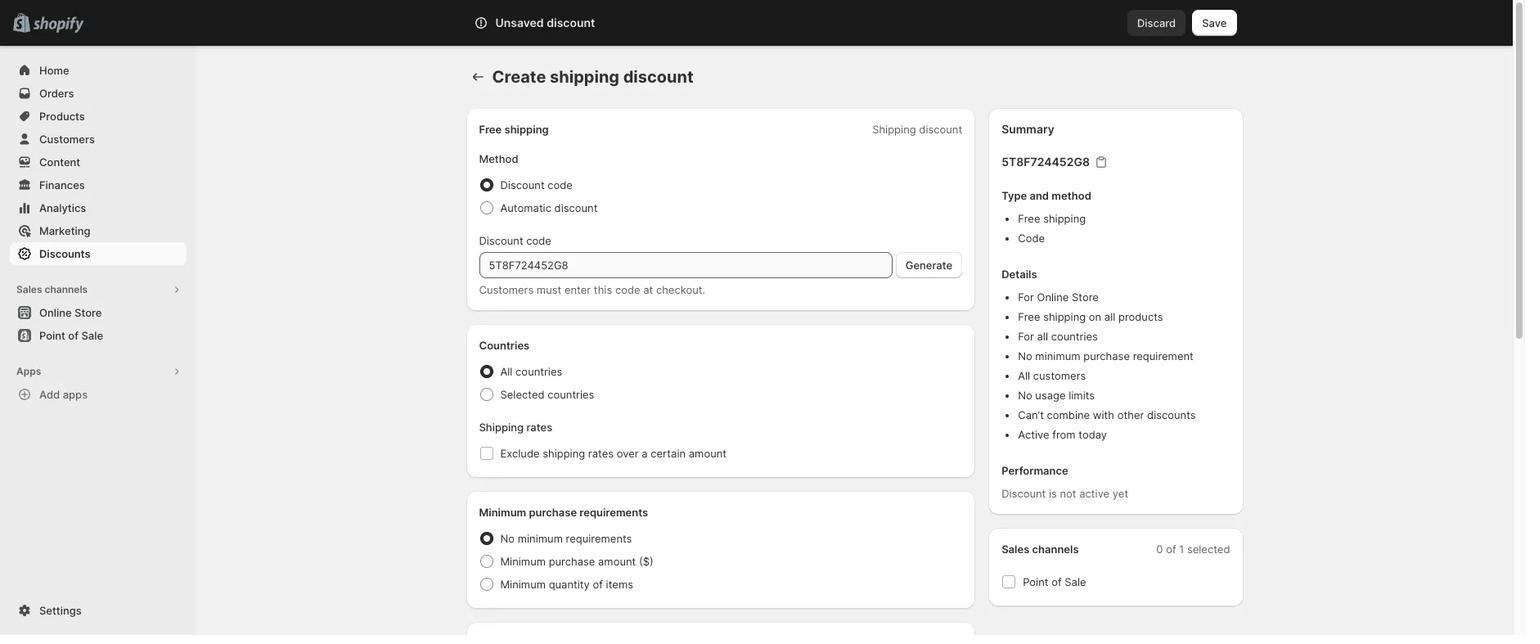Task type: vqa. For each thing, say whether or not it's contained in the screenshot.
Selected countries
yes



Task type: describe. For each thing, give the bounding box(es) containing it.
quantity
[[549, 578, 590, 591]]

1 vertical spatial code
[[526, 234, 552, 247]]

customers for customers
[[39, 133, 95, 146]]

minimum for minimum quantity of items
[[500, 578, 546, 591]]

free inside for online store free shipping on all products for all countries no minimum purchase requirement all customers no usage limits can't combine with other discounts active from today
[[1018, 310, 1041, 323]]

from
[[1053, 428, 1076, 441]]

home
[[39, 64, 69, 77]]

Discount code text field
[[479, 252, 893, 278]]

channels inside button
[[45, 283, 88, 295]]

discount for automatic discount
[[555, 201, 598, 214]]

method
[[479, 152, 518, 165]]

1 vertical spatial sales channels
[[1002, 543, 1079, 556]]

search
[[546, 16, 581, 29]]

customers must enter this code at checkout.
[[479, 283, 705, 296]]

shipping for free shipping code
[[1043, 212, 1086, 225]]

countries
[[479, 339, 530, 352]]

marketing
[[39, 224, 90, 237]]

shipping for shipping rates
[[479, 421, 524, 434]]

point of sale link
[[10, 324, 187, 347]]

store inside button
[[75, 306, 102, 319]]

products
[[39, 110, 85, 123]]

this
[[594, 283, 612, 296]]

1 vertical spatial channels
[[1032, 543, 1079, 556]]

add
[[39, 388, 60, 401]]

discount is not active yet
[[1002, 487, 1129, 500]]

generate
[[906, 259, 953, 272]]

1 horizontal spatial all
[[1105, 310, 1116, 323]]

home link
[[10, 59, 187, 82]]

minimum purchase amount ($)
[[500, 555, 654, 568]]

orders
[[39, 87, 74, 100]]

today
[[1079, 428, 1107, 441]]

minimum for minimum purchase amount ($)
[[500, 555, 546, 568]]

discounts link
[[10, 242, 187, 265]]

purchase inside for online store free shipping on all products for all countries no minimum purchase requirement all customers no usage limits can't combine with other discounts active from today
[[1084, 349, 1130, 363]]

minimum purchase requirements
[[479, 506, 648, 519]]

automatic discount
[[500, 201, 598, 214]]

discard button
[[1128, 10, 1186, 36]]

add apps
[[39, 388, 88, 401]]

shipping rates
[[479, 421, 552, 434]]

sales inside the sales channels button
[[16, 283, 42, 295]]

certain
[[651, 447, 686, 460]]

save
[[1202, 16, 1227, 29]]

finances
[[39, 178, 85, 191]]

customers
[[1033, 369, 1086, 382]]

sale inside button
[[81, 329, 103, 342]]

products link
[[10, 105, 187, 128]]

online inside button
[[39, 306, 72, 319]]

other
[[1118, 408, 1144, 421]]

free shipping code
[[1018, 212, 1086, 245]]

with
[[1093, 408, 1115, 421]]

performance
[[1002, 464, 1068, 477]]

requirements for no minimum requirements
[[566, 532, 632, 545]]

online store button
[[0, 301, 196, 324]]

point of sale button
[[0, 324, 196, 347]]

0 vertical spatial rates
[[527, 421, 552, 434]]

checkout.
[[656, 283, 705, 296]]

($)
[[639, 555, 654, 568]]

discounts
[[1147, 408, 1196, 421]]

marketing link
[[10, 219, 187, 242]]

yet
[[1113, 487, 1129, 500]]

1 vertical spatial point of sale
[[1023, 575, 1086, 588]]

1 vertical spatial discount
[[479, 234, 523, 247]]

of inside point of sale link
[[68, 329, 79, 342]]

products
[[1119, 310, 1163, 323]]

apps
[[63, 388, 88, 401]]

free for free shipping code
[[1018, 212, 1041, 225]]

unsaved discount
[[496, 16, 595, 29]]

generate button
[[896, 252, 963, 278]]

point of sale inside button
[[39, 329, 103, 342]]

sales channels button
[[10, 278, 187, 301]]

apps button
[[10, 360, 187, 383]]

exclude shipping rates over a certain amount
[[500, 447, 727, 460]]

1 vertical spatial rates
[[588, 447, 614, 460]]

1 vertical spatial no
[[1018, 389, 1033, 402]]

active
[[1080, 487, 1110, 500]]

on
[[1089, 310, 1102, 323]]

0 of 1 selected
[[1157, 543, 1230, 556]]

method
[[1052, 189, 1092, 202]]

1
[[1179, 543, 1184, 556]]

content
[[39, 155, 80, 169]]

not
[[1060, 487, 1077, 500]]

purchase for requirements
[[529, 506, 577, 519]]

unsaved
[[496, 16, 544, 29]]

0 horizontal spatial all
[[500, 365, 513, 378]]

items
[[606, 578, 633, 591]]

countries inside for online store free shipping on all products for all countries no minimum purchase requirement all customers no usage limits can't combine with other discounts active from today
[[1051, 330, 1098, 343]]

usage
[[1035, 389, 1066, 402]]

1 for from the top
[[1018, 291, 1034, 304]]

create
[[492, 67, 546, 87]]



Task type: locate. For each thing, give the bounding box(es) containing it.
1 vertical spatial store
[[75, 306, 102, 319]]

shipping for free shipping
[[505, 123, 549, 136]]

enter
[[565, 283, 591, 296]]

point inside button
[[39, 329, 65, 342]]

discount for shipping discount
[[919, 123, 963, 136]]

0 horizontal spatial sales channels
[[16, 283, 88, 295]]

for up "customers"
[[1018, 330, 1034, 343]]

1 horizontal spatial point
[[1023, 575, 1049, 588]]

all down countries
[[500, 365, 513, 378]]

shipping left on
[[1043, 310, 1086, 323]]

1 vertical spatial minimum
[[518, 532, 563, 545]]

0 horizontal spatial channels
[[45, 283, 88, 295]]

0 horizontal spatial point of sale
[[39, 329, 103, 342]]

search button
[[519, 10, 994, 36]]

selected countries
[[500, 388, 594, 401]]

apps
[[16, 365, 41, 377]]

customers
[[39, 133, 95, 146], [479, 283, 534, 296]]

type
[[1002, 189, 1027, 202]]

customers left must
[[479, 283, 534, 296]]

0 vertical spatial sales channels
[[16, 283, 88, 295]]

0 vertical spatial requirements
[[580, 506, 648, 519]]

channels down is
[[1032, 543, 1079, 556]]

rates left over
[[588, 447, 614, 460]]

for down details
[[1018, 291, 1034, 304]]

rates up exclude
[[527, 421, 552, 434]]

0 vertical spatial customers
[[39, 133, 95, 146]]

rates
[[527, 421, 552, 434], [588, 447, 614, 460]]

0 vertical spatial minimum
[[479, 506, 526, 519]]

combine
[[1047, 408, 1090, 421]]

all inside for online store free shipping on all products for all countries no minimum purchase requirement all customers no usage limits can't combine with other discounts active from today
[[1018, 369, 1030, 382]]

shopify image
[[33, 17, 84, 33]]

1 vertical spatial all
[[1037, 330, 1048, 343]]

free down details
[[1018, 310, 1041, 323]]

code down automatic discount
[[526, 234, 552, 247]]

store inside for online store free shipping on all products for all countries no minimum purchase requirement all customers no usage limits can't combine with other discounts active from today
[[1072, 291, 1099, 304]]

0 vertical spatial countries
[[1051, 330, 1098, 343]]

0 horizontal spatial shipping
[[479, 421, 524, 434]]

0 horizontal spatial sale
[[81, 329, 103, 342]]

1 horizontal spatial sales channels
[[1002, 543, 1079, 556]]

minimum quantity of items
[[500, 578, 633, 591]]

sales down discount is not active yet
[[1002, 543, 1030, 556]]

analytics
[[39, 201, 86, 214]]

1 vertical spatial discount code
[[479, 234, 552, 247]]

channels up online store
[[45, 283, 88, 295]]

countries up the selected countries
[[516, 365, 562, 378]]

save button
[[1193, 10, 1237, 36]]

online store link
[[10, 301, 187, 324]]

add apps button
[[10, 383, 187, 406]]

online inside for online store free shipping on all products for all countries no minimum purchase requirement all customers no usage limits can't combine with other discounts active from today
[[1037, 291, 1069, 304]]

automatic
[[500, 201, 552, 214]]

minimum down minimum purchase requirements
[[518, 532, 563, 545]]

0
[[1157, 543, 1163, 556]]

active
[[1018, 428, 1050, 441]]

discount for unsaved discount
[[547, 16, 595, 29]]

0 horizontal spatial amount
[[598, 555, 636, 568]]

sale
[[81, 329, 103, 342], [1065, 575, 1086, 588]]

0 vertical spatial purchase
[[1084, 349, 1130, 363]]

code left "at"
[[615, 283, 640, 296]]

discounts
[[39, 247, 90, 260]]

1 vertical spatial sales
[[1002, 543, 1030, 556]]

sales channels
[[16, 283, 88, 295], [1002, 543, 1079, 556]]

free for free shipping
[[479, 123, 502, 136]]

free inside free shipping code
[[1018, 212, 1041, 225]]

1 vertical spatial customers
[[479, 283, 534, 296]]

shipping for create shipping discount
[[550, 67, 619, 87]]

discount code down automatic
[[479, 234, 552, 247]]

store up point of sale link
[[75, 306, 102, 319]]

settings link
[[10, 599, 187, 622]]

sales channels down is
[[1002, 543, 1079, 556]]

shipping for shipping discount
[[872, 123, 916, 136]]

minimum for minimum purchase requirements
[[479, 506, 526, 519]]

must
[[537, 283, 562, 296]]

1 vertical spatial online
[[39, 306, 72, 319]]

1 horizontal spatial channels
[[1032, 543, 1079, 556]]

minimum up "customers"
[[1035, 349, 1081, 363]]

0 vertical spatial sales
[[16, 283, 42, 295]]

1 vertical spatial point
[[1023, 575, 1049, 588]]

selected
[[1187, 543, 1230, 556]]

0 vertical spatial minimum
[[1035, 349, 1081, 363]]

shipping for exclude shipping rates over a certain amount
[[543, 447, 585, 460]]

settings
[[39, 604, 82, 617]]

free up method
[[479, 123, 502, 136]]

customers down products
[[39, 133, 95, 146]]

code up automatic discount
[[548, 178, 573, 191]]

purchase for amount
[[549, 555, 595, 568]]

channels
[[45, 283, 88, 295], [1032, 543, 1079, 556]]

2 vertical spatial minimum
[[500, 578, 546, 591]]

1 horizontal spatial sales
[[1002, 543, 1030, 556]]

selected
[[500, 388, 545, 401]]

orders link
[[10, 82, 187, 105]]

0 vertical spatial store
[[1072, 291, 1099, 304]]

and
[[1030, 189, 1049, 202]]

0 horizontal spatial all
[[1037, 330, 1048, 343]]

2 vertical spatial purchase
[[549, 555, 595, 568]]

sales channels inside button
[[16, 283, 88, 295]]

all countries
[[500, 365, 562, 378]]

0 vertical spatial point of sale
[[39, 329, 103, 342]]

0 vertical spatial free
[[479, 123, 502, 136]]

0 horizontal spatial online
[[39, 306, 72, 319]]

countries down all countries
[[548, 388, 594, 401]]

1 horizontal spatial amount
[[689, 447, 727, 460]]

1 horizontal spatial customers
[[479, 283, 534, 296]]

0 vertical spatial online
[[1037, 291, 1069, 304]]

all left "customers"
[[1018, 369, 1030, 382]]

purchase
[[1084, 349, 1130, 363], [529, 506, 577, 519], [549, 555, 595, 568]]

requirements up minimum purchase amount ($)
[[566, 532, 632, 545]]

exclude
[[500, 447, 540, 460]]

shipping inside for online store free shipping on all products for all countries no minimum purchase requirement all customers no usage limits can't combine with other discounts active from today
[[1043, 310, 1086, 323]]

0 vertical spatial point
[[39, 329, 65, 342]]

0 vertical spatial channels
[[45, 283, 88, 295]]

2 vertical spatial no
[[500, 532, 515, 545]]

1 horizontal spatial minimum
[[1035, 349, 1081, 363]]

0 vertical spatial code
[[548, 178, 573, 191]]

type and method
[[1002, 189, 1092, 202]]

requirements for minimum purchase requirements
[[580, 506, 648, 519]]

amount right certain
[[689, 447, 727, 460]]

sales channels up online store
[[16, 283, 88, 295]]

customers for customers must enter this code at checkout.
[[479, 283, 534, 296]]

all up "customers"
[[1037, 330, 1048, 343]]

discount down performance
[[1002, 487, 1046, 500]]

purchase down on
[[1084, 349, 1130, 363]]

customers link
[[10, 128, 187, 151]]

amount up items
[[598, 555, 636, 568]]

shipping
[[872, 123, 916, 136], [479, 421, 524, 434]]

1 vertical spatial free
[[1018, 212, 1041, 225]]

0 vertical spatial amount
[[689, 447, 727, 460]]

a
[[642, 447, 648, 460]]

all
[[500, 365, 513, 378], [1018, 369, 1030, 382]]

requirement
[[1133, 349, 1194, 363]]

shipping down the 'method'
[[1043, 212, 1086, 225]]

1 horizontal spatial all
[[1018, 369, 1030, 382]]

discount code up automatic
[[500, 178, 573, 191]]

5t8f724452g8
[[1002, 155, 1090, 169]]

summary
[[1002, 122, 1055, 136]]

minimum
[[1035, 349, 1081, 363], [518, 532, 563, 545]]

details
[[1002, 268, 1037, 281]]

countries down on
[[1051, 330, 1098, 343]]

limits
[[1069, 389, 1095, 402]]

0 vertical spatial shipping
[[872, 123, 916, 136]]

0 vertical spatial all
[[1105, 310, 1116, 323]]

minimum inside for online store free shipping on all products for all countries no minimum purchase requirement all customers no usage limits can't combine with other discounts active from today
[[1035, 349, 1081, 363]]

analytics link
[[10, 196, 187, 219]]

1 horizontal spatial store
[[1072, 291, 1099, 304]]

all
[[1105, 310, 1116, 323], [1037, 330, 1048, 343]]

1 vertical spatial minimum
[[500, 555, 546, 568]]

shipping inside free shipping code
[[1043, 212, 1086, 225]]

2 vertical spatial code
[[615, 283, 640, 296]]

no minimum requirements
[[500, 532, 632, 545]]

purchase up quantity
[[549, 555, 595, 568]]

free up code
[[1018, 212, 1041, 225]]

discount code
[[500, 178, 573, 191], [479, 234, 552, 247]]

requirements up the no minimum requirements
[[580, 506, 648, 519]]

amount
[[689, 447, 727, 460], [598, 555, 636, 568]]

shipping down search at the left
[[550, 67, 619, 87]]

1 horizontal spatial rates
[[588, 447, 614, 460]]

0 vertical spatial sale
[[81, 329, 103, 342]]

countries for selected countries
[[548, 388, 594, 401]]

shipping
[[550, 67, 619, 87], [505, 123, 549, 136], [1043, 212, 1086, 225], [1043, 310, 1086, 323], [543, 447, 585, 460]]

1 horizontal spatial point of sale
[[1023, 575, 1086, 588]]

code
[[1018, 232, 1045, 245]]

minimum down exclude
[[479, 506, 526, 519]]

can't
[[1018, 408, 1044, 421]]

content link
[[10, 151, 187, 173]]

0 horizontal spatial store
[[75, 306, 102, 319]]

discard
[[1137, 16, 1176, 29]]

finances link
[[10, 173, 187, 196]]

1 vertical spatial requirements
[[566, 532, 632, 545]]

0 vertical spatial discount code
[[500, 178, 573, 191]]

countries for all countries
[[516, 365, 562, 378]]

shipping discount
[[872, 123, 963, 136]]

at
[[643, 283, 653, 296]]

1 horizontal spatial online
[[1037, 291, 1069, 304]]

discount
[[547, 16, 595, 29], [623, 67, 694, 87], [919, 123, 963, 136], [555, 201, 598, 214]]

point of sale
[[39, 329, 103, 342], [1023, 575, 1086, 588]]

point
[[39, 329, 65, 342], [1023, 575, 1049, 588]]

0 vertical spatial discount
[[500, 178, 545, 191]]

2 vertical spatial discount
[[1002, 487, 1046, 500]]

1 vertical spatial purchase
[[529, 506, 577, 519]]

1 vertical spatial shipping
[[479, 421, 524, 434]]

store up on
[[1072, 291, 1099, 304]]

minimum left quantity
[[500, 578, 546, 591]]

0 horizontal spatial rates
[[527, 421, 552, 434]]

1 vertical spatial countries
[[516, 365, 562, 378]]

2 for from the top
[[1018, 330, 1034, 343]]

1 horizontal spatial sale
[[1065, 575, 1086, 588]]

1 vertical spatial sale
[[1065, 575, 1086, 588]]

sales up online store
[[16, 283, 42, 295]]

0 horizontal spatial customers
[[39, 133, 95, 146]]

2 vertical spatial free
[[1018, 310, 1041, 323]]

online down details
[[1037, 291, 1069, 304]]

0 vertical spatial for
[[1018, 291, 1034, 304]]

sales
[[16, 283, 42, 295], [1002, 543, 1030, 556]]

1 vertical spatial amount
[[598, 555, 636, 568]]

1 horizontal spatial shipping
[[872, 123, 916, 136]]

all right on
[[1105, 310, 1116, 323]]

0 horizontal spatial minimum
[[518, 532, 563, 545]]

shipping up method
[[505, 123, 549, 136]]

1 vertical spatial for
[[1018, 330, 1034, 343]]

countries
[[1051, 330, 1098, 343], [516, 365, 562, 378], [548, 388, 594, 401]]

online store
[[39, 306, 102, 319]]

minimum down the no minimum requirements
[[500, 555, 546, 568]]

for online store free shipping on all products for all countries no minimum purchase requirement all customers no usage limits can't combine with other discounts active from today
[[1018, 291, 1196, 441]]

purchase up the no minimum requirements
[[529, 506, 577, 519]]

0 vertical spatial no
[[1018, 349, 1033, 363]]

0 horizontal spatial point
[[39, 329, 65, 342]]

online up point of sale link
[[39, 306, 72, 319]]

create shipping discount
[[492, 67, 694, 87]]

minimum
[[479, 506, 526, 519], [500, 555, 546, 568], [500, 578, 546, 591]]

discount down automatic
[[479, 234, 523, 247]]

online
[[1037, 291, 1069, 304], [39, 306, 72, 319]]

shipping right exclude
[[543, 447, 585, 460]]

discount up automatic
[[500, 178, 545, 191]]

free shipping
[[479, 123, 549, 136]]

0 horizontal spatial sales
[[16, 283, 42, 295]]

2 vertical spatial countries
[[548, 388, 594, 401]]



